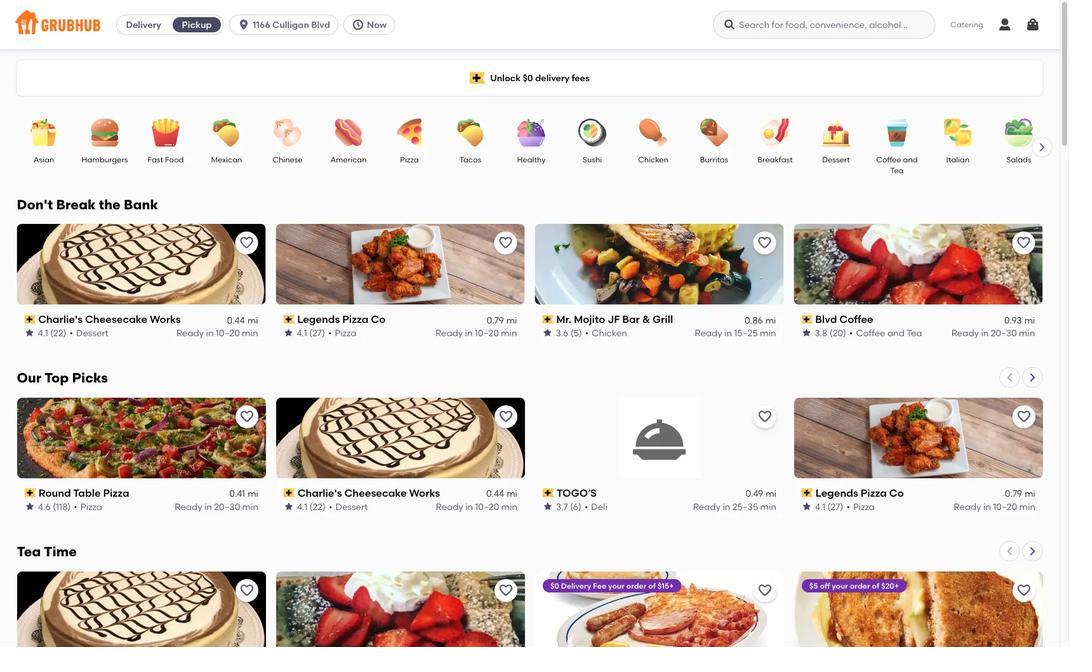 Task type: locate. For each thing, give the bounding box(es) containing it.
20–30 for round table pizza
[[214, 502, 240, 512]]

sushi image
[[570, 119, 614, 147]]

svg image inside now button
[[352, 18, 365, 31]]

20–30 down 0.93
[[991, 328, 1017, 339]]

subscription pass image for top 'charlie's cheesecake works logo'
[[24, 315, 36, 324]]

works
[[150, 313, 181, 326], [409, 487, 440, 500]]

top
[[44, 370, 69, 386]]

0 horizontal spatial tea
[[17, 544, 41, 560]]

1 vertical spatial ready in 20–30 min
[[175, 502, 258, 512]]

4.1 (22)
[[38, 328, 66, 339], [297, 502, 325, 512]]

tacos
[[459, 155, 481, 164]]

2 caret left icon image from the top
[[1005, 547, 1015, 557]]

1 horizontal spatial blvd
[[816, 313, 837, 326]]

caret right icon image for our top picks
[[1028, 373, 1038, 383]]

dessert image
[[814, 119, 858, 147]]

1 vertical spatial 4.1 (27)
[[815, 502, 843, 512]]

svg image
[[998, 17, 1013, 32], [724, 18, 736, 31]]

$0
[[523, 73, 533, 83], [550, 582, 559, 591]]

ready in 20–30 min down 0.93
[[952, 328, 1035, 339]]

Search for food, convenience, alcohol... search field
[[713, 11, 936, 39]]

save this restaurant image for legends pizza co
[[1016, 410, 1032, 425]]

svg image inside 1166 culligan blvd button
[[238, 18, 250, 31]]

2 your from the left
[[832, 582, 848, 591]]

0 horizontal spatial legends
[[297, 313, 340, 326]]

1 horizontal spatial svg image
[[352, 18, 365, 31]]

1 horizontal spatial • dessert
[[329, 502, 368, 512]]

0.49
[[746, 489, 763, 500]]

1 horizontal spatial of
[[872, 582, 879, 591]]

(27)
[[309, 328, 325, 339], [827, 502, 843, 512]]

coffee for blvd coffee
[[840, 313, 874, 326]]

min for save this restaurant icon corresponding to legends pizza co
[[501, 328, 517, 339]]

salads image
[[997, 119, 1041, 147]]

culligan
[[272, 19, 309, 30]]

blvd inside button
[[311, 19, 330, 30]]

ready in 10–20 min
[[177, 328, 258, 339], [436, 328, 517, 339], [436, 502, 517, 512], [954, 502, 1035, 512]]

0 vertical spatial charlie's
[[38, 313, 83, 326]]

0 horizontal spatial • dessert
[[70, 328, 109, 339]]

0 horizontal spatial cheesecake
[[85, 313, 147, 326]]

0 vertical spatial charlie's cheesecake works
[[38, 313, 181, 326]]

coffee and tea
[[876, 155, 918, 175]]

0 vertical spatial 20–30
[[991, 328, 1017, 339]]

0 vertical spatial cheesecake
[[85, 313, 147, 326]]

chinese
[[272, 155, 302, 164]]

pizza
[[400, 155, 419, 164], [342, 313, 369, 326], [335, 328, 357, 339], [103, 487, 129, 500], [861, 487, 887, 500], [80, 502, 102, 512], [853, 502, 875, 512]]

star icon image
[[24, 328, 35, 338], [284, 328, 294, 338], [543, 328, 553, 338], [802, 328, 812, 338], [24, 502, 35, 512], [284, 502, 294, 512], [543, 502, 553, 512], [802, 502, 812, 512]]

food
[[165, 155, 183, 164]]

blvd right "culligan"
[[311, 19, 330, 30]]

svg image for 1166 culligan blvd
[[238, 18, 250, 31]]

3.6 (5)
[[556, 328, 582, 339]]

mi for save this restaurant image corresponding to round table pizza
[[247, 489, 258, 500]]

blvd coffee logo image
[[794, 224, 1043, 305], [276, 572, 525, 648]]

pickup button
[[170, 15, 224, 35]]

1 horizontal spatial legends pizza co logo image
[[794, 398, 1043, 479]]

2 vertical spatial charlie's cheesecake works logo image
[[17, 572, 266, 648]]

1 caret left icon image from the top
[[1005, 373, 1015, 383]]

0 vertical spatial dessert
[[822, 155, 850, 164]]

(22) for middle 'charlie's cheesecake works logo'
[[309, 502, 325, 512]]

delivery button
[[117, 15, 170, 35]]

0 horizontal spatial co
[[371, 313, 386, 326]]

1 horizontal spatial 4.1 (27)
[[815, 502, 843, 512]]

0 horizontal spatial (27)
[[309, 328, 325, 339]]

blvd coffee
[[816, 313, 874, 326]]

ready for save this restaurant icon for charlie's cheesecake works
[[177, 328, 204, 339]]

chicken down chicken image
[[638, 155, 668, 164]]

1 vertical spatial legends pizza co logo image
[[794, 398, 1043, 479]]

mi for save this restaurant icon for charlie's cheesecake works
[[247, 315, 258, 326]]

1 horizontal spatial 0.44
[[486, 489, 504, 500]]

• pizza for save this restaurant icon corresponding to legends pizza co star icon
[[328, 328, 357, 339]]

0 vertical spatial 0.79 mi
[[487, 315, 517, 326]]

1 horizontal spatial charlie's
[[297, 487, 342, 500]]

2 horizontal spatial tea
[[907, 328, 922, 339]]

pizza image
[[387, 119, 432, 147]]

subscription pass image
[[24, 315, 36, 324], [543, 315, 554, 324], [284, 489, 295, 498]]

mi for legends pizza co's save this restaurant image
[[1025, 489, 1035, 500]]

pickup
[[182, 19, 212, 30]]

0 vertical spatial legends pizza co
[[297, 313, 386, 326]]

1 horizontal spatial subscription pass image
[[284, 489, 295, 498]]

$5
[[809, 582, 818, 591]]

•
[[70, 328, 73, 339], [328, 328, 332, 339], [585, 328, 589, 339], [850, 328, 853, 339], [74, 502, 77, 512], [329, 502, 332, 512], [584, 502, 588, 512], [846, 502, 850, 512]]

0 horizontal spatial (22)
[[50, 328, 66, 339]]

0.79
[[487, 315, 504, 326], [1005, 489, 1022, 500]]

burritos
[[700, 155, 728, 164]]

0 horizontal spatial legends pizza co
[[297, 313, 386, 326]]

ready in 10–20 min for legends pizza co's save this restaurant image
[[954, 502, 1035, 512]]

chicken image
[[631, 119, 675, 147]]

caret right icon image
[[1037, 142, 1048, 152], [1028, 373, 1038, 383], [1028, 547, 1038, 557]]

ready for save this restaurant image related to togo's
[[693, 502, 720, 512]]

4.1 (27) for save this restaurant icon corresponding to legends pizza co
[[297, 328, 325, 339]]

(20)
[[830, 328, 847, 339]]

4.1 for save this restaurant icon corresponding to legends pizza co star icon
[[297, 328, 307, 339]]

$0 right unlock
[[523, 73, 533, 83]]

1 horizontal spatial legends
[[816, 487, 858, 500]]

1 horizontal spatial order
[[850, 582, 870, 591]]

mr. mojito jf bar & grill logo image
[[535, 224, 784, 305]]

mr. mojito jf bar & grill
[[556, 313, 673, 326]]

blvd up 3.8 (20) at the right of page
[[816, 313, 837, 326]]

0.44
[[227, 315, 245, 326], [486, 489, 504, 500]]

0 horizontal spatial 20–30
[[214, 502, 240, 512]]

svg image
[[1026, 17, 1041, 32], [238, 18, 250, 31], [352, 18, 365, 31]]

delivery
[[126, 19, 161, 30], [561, 582, 591, 591]]

save this restaurant image
[[239, 236, 254, 251], [498, 236, 513, 251], [757, 236, 773, 251], [1016, 236, 1032, 251], [498, 583, 513, 599], [757, 583, 773, 599]]

1 horizontal spatial 0.79
[[1005, 489, 1022, 500]]

0 horizontal spatial works
[[150, 313, 181, 326]]

legends pizza co for save this restaurant icon corresponding to legends pizza co
[[297, 313, 386, 326]]

20–30 down "0.41"
[[214, 502, 240, 512]]

(6)
[[570, 502, 581, 512]]

0 vertical spatial legends
[[297, 313, 340, 326]]

mi
[[247, 315, 258, 326], [507, 315, 517, 326], [766, 315, 776, 326], [1025, 315, 1035, 326], [247, 489, 258, 500], [507, 489, 517, 500], [766, 489, 776, 500], [1025, 489, 1035, 500]]

4.1 (22) for middle 'charlie's cheesecake works logo'
[[297, 502, 325, 512]]

1 vertical spatial legends pizza co
[[816, 487, 904, 500]]

subscription pass image for middle 'charlie's cheesecake works logo'
[[284, 489, 295, 498]]

order
[[626, 582, 646, 591], [850, 582, 870, 591]]

2 order from the left
[[850, 582, 870, 591]]

0 vertical spatial legends pizza co logo image
[[276, 224, 525, 305]]

of left $20+
[[872, 582, 879, 591]]

star icon image for save this restaurant icon corresponding to legends pizza co
[[284, 328, 294, 338]]

save this restaurant image for mr. mojito jf bar & grill
[[757, 236, 773, 251]]

1 horizontal spatial delivery
[[561, 582, 591, 591]]

grubhub plus flag logo image
[[470, 72, 485, 84]]

0.79 mi
[[487, 315, 517, 326], [1005, 489, 1035, 500]]

0.86
[[745, 315, 763, 326]]

0 horizontal spatial • pizza
[[74, 502, 102, 512]]

ready for save this restaurant icon corresponding to blvd coffee
[[952, 328, 979, 339]]

ready in 20–30 min down "0.41"
[[175, 502, 258, 512]]

legends pizza co for legends pizza co's save this restaurant image
[[816, 487, 904, 500]]

0 horizontal spatial chicken
[[592, 328, 627, 339]]

4.1
[[38, 328, 48, 339], [297, 328, 307, 339], [297, 502, 307, 512], [815, 502, 825, 512]]

2 vertical spatial coffee
[[856, 328, 886, 339]]

1 vertical spatial charlie's
[[297, 487, 342, 500]]

min for save this restaurant icon for charlie's cheesecake works
[[242, 328, 258, 339]]

dessert for middle 'charlie's cheesecake works logo'
[[335, 502, 368, 512]]

$0 delivery fee your order of $15+
[[550, 582, 674, 591]]

0 horizontal spatial charlie's
[[38, 313, 83, 326]]

0 horizontal spatial dessert
[[76, 328, 109, 339]]

min for save this restaurant image corresponding to round table pizza
[[242, 502, 258, 512]]

mr.
[[556, 313, 572, 326]]

togo's
[[556, 487, 597, 500]]

0 horizontal spatial 4.1 (27)
[[297, 328, 325, 339]]

dessert
[[822, 155, 850, 164], [76, 328, 109, 339], [335, 502, 368, 512]]

ready
[[177, 328, 204, 339], [436, 328, 463, 339], [695, 328, 722, 339], [952, 328, 979, 339], [175, 502, 202, 512], [436, 502, 463, 512], [693, 502, 720, 512], [954, 502, 981, 512]]

legends pizza co logo image
[[276, 224, 525, 305], [794, 398, 1043, 479]]

1 vertical spatial coffee
[[840, 313, 874, 326]]

ready in 10–20 min for save this restaurant icon for charlie's cheesecake works
[[177, 328, 258, 339]]

0 vertical spatial and
[[903, 155, 918, 164]]

1 order from the left
[[626, 582, 646, 591]]

2 horizontal spatial • pizza
[[846, 502, 875, 512]]

1 horizontal spatial • pizza
[[328, 328, 357, 339]]

subscription pass image for star icon related to save this restaurant image corresponding to round table pizza
[[24, 489, 36, 498]]

healthy image
[[509, 119, 553, 147]]

save this restaurant image for legends pizza co
[[498, 236, 513, 251]]

0 horizontal spatial subscription pass image
[[24, 315, 36, 324]]

1 horizontal spatial chicken
[[638, 155, 668, 164]]

0 vertical spatial $0
[[523, 73, 533, 83]]

4.1 (22) for top 'charlie's cheesecake works logo'
[[38, 328, 66, 339]]

0 vertical spatial coffee
[[876, 155, 901, 164]]

subscription pass image up 'our'
[[24, 315, 36, 324]]

0 vertical spatial caret left icon image
[[1005, 373, 1015, 383]]

4.1 for save this restaurant icon for charlie's cheesecake works star icon
[[38, 328, 48, 339]]

• dessert for subscription pass icon corresponding to middle 'charlie's cheesecake works logo'
[[329, 502, 368, 512]]

• dessert
[[70, 328, 109, 339], [329, 502, 368, 512]]

picks
[[72, 370, 108, 386]]

unlock
[[490, 73, 521, 83]]

blvd
[[311, 19, 330, 30], [816, 313, 837, 326]]

1 horizontal spatial works
[[409, 487, 440, 500]]

coffee for • coffee and tea
[[856, 328, 886, 339]]

1 horizontal spatial dessert
[[335, 502, 368, 512]]

legends pizza co
[[297, 313, 386, 326], [816, 487, 904, 500]]

0 horizontal spatial 0.44
[[227, 315, 245, 326]]

star icon image for legends pizza co's save this restaurant image
[[802, 502, 812, 512]]

1 vertical spatial blvd
[[816, 313, 837, 326]]

• dessert for subscription pass icon related to top 'charlie's cheesecake works logo'
[[70, 328, 109, 339]]

3.7
[[556, 502, 568, 512]]

0 horizontal spatial ready in 20–30 min
[[175, 502, 258, 512]]

1 horizontal spatial your
[[832, 582, 848, 591]]

chicken down jf
[[592, 328, 627, 339]]

delivery left the pickup
[[126, 19, 161, 30]]

caret left icon image
[[1005, 373, 1015, 383], [1005, 547, 1015, 557]]

subscription pass image for star icon associated with legends pizza co's save this restaurant image
[[802, 489, 813, 498]]

1 vertical spatial dessert
[[76, 328, 109, 339]]

0 horizontal spatial charlie's cheesecake works
[[38, 313, 181, 326]]

1 vertical spatial • dessert
[[329, 502, 368, 512]]

your right off
[[832, 582, 848, 591]]

1 horizontal spatial co
[[889, 487, 904, 500]]

tea
[[890, 166, 904, 175], [907, 328, 922, 339], [17, 544, 41, 560]]

coffee down blvd coffee
[[856, 328, 886, 339]]

of left $15+
[[648, 582, 656, 591]]

0.41
[[229, 489, 245, 500]]

delivery inside button
[[126, 19, 161, 30]]

0 horizontal spatial 4.1 (22)
[[38, 328, 66, 339]]

0 horizontal spatial delivery
[[126, 19, 161, 30]]

$0 left fee
[[550, 582, 559, 591]]

0 vertical spatial ready in 20–30 min
[[952, 328, 1035, 339]]

0 horizontal spatial 0.79
[[487, 315, 504, 326]]

delivery left fee
[[561, 582, 591, 591]]

fees
[[572, 73, 590, 83]]

1 vertical spatial delivery
[[561, 582, 591, 591]]

1 vertical spatial co
[[889, 487, 904, 500]]

ready for save this restaurant icon corresponding to legends pizza co
[[436, 328, 463, 339]]

break
[[56, 197, 96, 213]]

and
[[903, 155, 918, 164], [888, 328, 905, 339]]

legends pizza co logo image for legends pizza co's save this restaurant image
[[794, 398, 1043, 479]]

subscription pass image left mr.
[[543, 315, 554, 324]]

subscription pass image for save this restaurant icon corresponding to legends pizza co star icon
[[284, 315, 295, 324]]

order left $20+
[[850, 582, 870, 591]]

0 vertical spatial (27)
[[309, 328, 325, 339]]

coffee up (20)
[[840, 313, 874, 326]]

subscription pass image for mr. mojito jf bar & grill logo
[[543, 315, 554, 324]]

min
[[242, 328, 258, 339], [501, 328, 517, 339], [760, 328, 776, 339], [1019, 328, 1035, 339], [242, 502, 258, 512], [501, 502, 517, 512], [760, 502, 776, 512], [1019, 502, 1035, 512]]

and right (20)
[[888, 328, 905, 339]]

charlie's cheesecake works logo image
[[17, 224, 266, 305], [276, 398, 525, 479], [17, 572, 266, 648]]

save this restaurant image for blvd coffee
[[1016, 236, 1032, 251]]

1 horizontal spatial cheesecake
[[344, 487, 406, 500]]

10–20
[[216, 328, 240, 339], [475, 328, 499, 339], [475, 502, 499, 512], [993, 502, 1017, 512]]

of
[[648, 582, 656, 591], [872, 582, 879, 591]]

2 of from the left
[[872, 582, 879, 591]]

now button
[[344, 15, 400, 35]]

1 vertical spatial blvd coffee logo image
[[276, 572, 525, 648]]

the
[[99, 197, 121, 213]]

order left $15+
[[626, 582, 646, 591]]

1 vertical spatial 4.1 (22)
[[297, 502, 325, 512]]

ready in 20–30 min
[[952, 328, 1035, 339], [175, 502, 258, 512]]

fast food image
[[143, 119, 188, 147]]

subscription pass image
[[284, 315, 295, 324], [802, 315, 813, 324], [24, 489, 36, 498], [543, 489, 554, 498], [802, 489, 813, 498]]

4.1 for star icon associated with legends pizza co's save this restaurant image
[[815, 502, 825, 512]]

ready in 25–35 min
[[693, 502, 776, 512]]

• pizza
[[328, 328, 357, 339], [74, 502, 102, 512], [846, 502, 875, 512]]

0 horizontal spatial svg image
[[238, 18, 250, 31]]

and down coffee and tea image on the top of page
[[903, 155, 918, 164]]

1 vertical spatial 0.79 mi
[[1005, 489, 1035, 500]]

0 horizontal spatial blvd coffee logo image
[[276, 572, 525, 648]]

2 horizontal spatial dessert
[[822, 155, 850, 164]]

subscription pass image for star icon for save this restaurant image related to togo's
[[543, 489, 554, 498]]

your right fee
[[608, 582, 624, 591]]

coffee and tea image
[[875, 119, 919, 147]]

1 horizontal spatial (22)
[[309, 502, 325, 512]]

0 vertical spatial charlie's cheesecake works logo image
[[17, 224, 266, 305]]

0 vertical spatial blvd coffee logo image
[[794, 224, 1043, 305]]

20–30
[[991, 328, 1017, 339], [214, 502, 240, 512]]

1 horizontal spatial 20–30
[[991, 328, 1017, 339]]

2 vertical spatial tea
[[17, 544, 41, 560]]

save this restaurant image for charlie's cheesecake works
[[498, 410, 513, 425]]

coffee down coffee and tea image on the top of page
[[876, 155, 901, 164]]

(22)
[[50, 328, 66, 339], [309, 502, 325, 512]]

• pizza for star icon related to save this restaurant image corresponding to round table pizza
[[74, 502, 102, 512]]

0 vertical spatial delivery
[[126, 19, 161, 30]]

2 horizontal spatial svg image
[[1026, 17, 1041, 32]]

0 horizontal spatial legends pizza co logo image
[[276, 224, 525, 305]]

in
[[206, 328, 214, 339], [465, 328, 473, 339], [725, 328, 732, 339], [981, 328, 989, 339], [204, 502, 212, 512], [465, 502, 473, 512], [723, 502, 730, 512], [983, 502, 991, 512]]

25–35
[[732, 502, 758, 512]]

0 horizontal spatial 0.44 mi
[[227, 315, 258, 326]]

ihop logo image
[[535, 572, 784, 648]]

0 horizontal spatial order
[[626, 582, 646, 591]]

save this restaurant image
[[239, 410, 254, 425], [498, 410, 513, 425], [757, 410, 773, 425], [1016, 410, 1032, 425], [239, 583, 254, 599], [1016, 583, 1032, 599]]

ready in 20–30 min for blvd coffee
[[952, 328, 1035, 339]]

2 vertical spatial dessert
[[335, 502, 368, 512]]

mi for save this restaurant image related to togo's
[[766, 489, 776, 500]]

1 vertical spatial caret left icon image
[[1005, 547, 1015, 557]]

subscription pass image right 0.41 mi
[[284, 489, 295, 498]]

0 vertical spatial (22)
[[50, 328, 66, 339]]

4.1 (27) for legends pizza co's save this restaurant image
[[815, 502, 843, 512]]

0.41 mi
[[229, 489, 258, 500]]

our
[[17, 370, 41, 386]]

1 horizontal spatial 0.44 mi
[[486, 489, 517, 500]]

0 vertical spatial blvd
[[311, 19, 330, 30]]



Task type: vqa. For each thing, say whether or not it's contained in the screenshot.
svg image in the Now Button
yes



Task type: describe. For each thing, give the bounding box(es) containing it.
15–25
[[734, 328, 758, 339]]

works for top 'charlie's cheesecake works logo'
[[150, 313, 181, 326]]

asian
[[33, 155, 54, 164]]

mexican image
[[204, 119, 249, 147]]

sushi
[[583, 155, 602, 164]]

mojito
[[574, 313, 605, 326]]

4.1 for star icon for save this restaurant image corresponding to charlie's cheesecake works
[[297, 502, 307, 512]]

ready in 20–30 min for round table pizza
[[175, 502, 258, 512]]

1 your from the left
[[608, 582, 624, 591]]

main navigation navigation
[[0, 0, 1060, 50]]

1166
[[253, 19, 270, 30]]

1 horizontal spatial $0
[[550, 582, 559, 591]]

1 horizontal spatial blvd coffee logo image
[[794, 224, 1043, 305]]

1 vertical spatial 0.44 mi
[[486, 489, 517, 500]]

bank
[[124, 197, 158, 213]]

mexican
[[211, 155, 242, 164]]

bar
[[622, 313, 640, 326]]

unlock $0 delivery fees
[[490, 73, 590, 83]]

round table pizza logo image
[[17, 398, 266, 479]]

4.6 (118)
[[38, 502, 70, 512]]

table
[[73, 487, 100, 500]]

tea time
[[17, 544, 77, 560]]

our top picks
[[17, 370, 108, 386]]

svg image for now
[[352, 18, 365, 31]]

salads
[[1006, 155, 1031, 164]]

grill
[[653, 313, 673, 326]]

1 vertical spatial charlie's cheesecake works
[[297, 487, 440, 500]]

mi for save this restaurant icon corresponding to legends pizza co
[[507, 315, 517, 326]]

1 vertical spatial chicken
[[592, 328, 627, 339]]

• deli
[[584, 502, 607, 512]]

caret right icon image for tea time
[[1028, 547, 1038, 557]]

mi for save this restaurant icon corresponding to blvd coffee
[[1025, 315, 1035, 326]]

and inside coffee and tea
[[903, 155, 918, 164]]

min for save this restaurant image corresponding to charlie's cheesecake works
[[501, 502, 517, 512]]

(27) for save this restaurant icon corresponding to legends pizza co
[[309, 328, 325, 339]]

breakfast
[[757, 155, 793, 164]]

star icon image for save this restaurant image corresponding to round table pizza
[[24, 502, 35, 512]]

min for save this restaurant image related to togo's
[[760, 502, 776, 512]]

time
[[44, 544, 77, 560]]

italian image
[[936, 119, 980, 147]]

3.8 (20)
[[815, 328, 847, 339]]

min for save this restaurant icon corresponding to blvd coffee
[[1019, 328, 1035, 339]]

hamburgers image
[[82, 119, 127, 147]]

star icon image for mr. mojito jf bar & grill's save this restaurant icon
[[543, 328, 553, 338]]

ready in 15–25 min
[[695, 328, 776, 339]]

• chicken
[[585, 328, 627, 339]]

ready for save this restaurant image corresponding to round table pizza
[[175, 502, 202, 512]]

0.79 mi for save this restaurant icon corresponding to legends pizza co
[[487, 315, 517, 326]]

1 vertical spatial legends
[[816, 487, 858, 500]]

healthy
[[517, 155, 546, 164]]

min for legends pizza co's save this restaurant image
[[1019, 502, 1035, 512]]

ready in 10–20 min for save this restaurant icon corresponding to legends pizza co
[[436, 328, 517, 339]]

asian image
[[21, 119, 66, 147]]

chinese image
[[265, 119, 310, 147]]

works for middle 'charlie's cheesecake works logo'
[[409, 487, 440, 500]]

0 vertical spatial co
[[371, 313, 386, 326]]

charlie's for subscription pass icon related to top 'charlie's cheesecake works logo'
[[38, 313, 83, 326]]

0.93 mi
[[1005, 315, 1035, 326]]

ready for legends pizza co's save this restaurant image
[[954, 502, 981, 512]]

0 horizontal spatial svg image
[[724, 18, 736, 31]]

0.44 for middle 'charlie's cheesecake works logo'
[[486, 489, 504, 500]]

burritos image
[[692, 119, 736, 147]]

(22) for top 'charlie's cheesecake works logo'
[[50, 328, 66, 339]]

american image
[[326, 119, 371, 147]]

0.49 mi
[[746, 489, 776, 500]]

don't break the bank
[[17, 197, 158, 213]]

1166 culligan blvd button
[[229, 15, 344, 35]]

togo's logo image
[[619, 398, 700, 479]]

ready in 10–20 min for save this restaurant image corresponding to charlie's cheesecake works
[[436, 502, 517, 512]]

1 horizontal spatial svg image
[[998, 17, 1013, 32]]

1 vertical spatial 0.79
[[1005, 489, 1022, 500]]

breakfast image
[[753, 119, 797, 147]]

3.8
[[815, 328, 828, 339]]

3.7 (6)
[[556, 502, 581, 512]]

fee
[[593, 582, 606, 591]]

save this restaurant image for round table pizza
[[239, 410, 254, 425]]

fast food
[[147, 155, 183, 164]]

star icon image for save this restaurant image corresponding to charlie's cheesecake works
[[284, 502, 294, 512]]

4.6
[[38, 502, 50, 512]]

mi for save this restaurant image corresponding to charlie's cheesecake works
[[507, 489, 517, 500]]

(118)
[[52, 502, 70, 512]]

20–30 for blvd coffee
[[991, 328, 1017, 339]]

0 vertical spatial 0.44 mi
[[227, 315, 258, 326]]

tacos image
[[448, 119, 492, 147]]

subscription pass image for star icon associated with save this restaurant icon corresponding to blvd coffee
[[802, 315, 813, 324]]

1 of from the left
[[648, 582, 656, 591]]

save this restaurant image for charlie's cheesecake works
[[239, 236, 254, 251]]

$5 off your order of $20+
[[809, 582, 899, 591]]

coffee inside coffee and tea
[[876, 155, 901, 164]]

american
[[330, 155, 366, 164]]

delivery
[[535, 73, 570, 83]]

&
[[642, 313, 650, 326]]

don't
[[17, 197, 53, 213]]

$15+
[[658, 582, 674, 591]]

star icon image for save this restaurant icon for charlie's cheesecake works
[[24, 328, 35, 338]]

caret left icon image for our top picks
[[1005, 373, 1015, 383]]

fast
[[147, 155, 163, 164]]

hamburgers
[[81, 155, 128, 164]]

italian
[[946, 155, 970, 164]]

off
[[820, 582, 830, 591]]

0.44 for top 'charlie's cheesecake works logo'
[[227, 315, 245, 326]]

1 vertical spatial charlie's cheesecake works logo image
[[276, 398, 525, 479]]

round
[[38, 487, 71, 500]]

0 horizontal spatial $0
[[523, 73, 533, 83]]

min for mr. mojito jf bar & grill's save this restaurant icon
[[760, 328, 776, 339]]

save this restaurant image for togo's
[[757, 410, 773, 425]]

0.79 mi for legends pizza co's save this restaurant image
[[1005, 489, 1035, 500]]

boudin bakery & cafe logo image
[[794, 572, 1043, 648]]

mi for mr. mojito jf bar & grill's save this restaurant icon
[[766, 315, 776, 326]]

round table pizza
[[38, 487, 129, 500]]

0.86 mi
[[745, 315, 776, 326]]

3.6
[[556, 328, 569, 339]]

$20+
[[881, 582, 899, 591]]

charlie's for subscription pass icon corresponding to middle 'charlie's cheesecake works logo'
[[297, 487, 342, 500]]

ready for mr. mojito jf bar & grill's save this restaurant icon
[[695, 328, 722, 339]]

jf
[[608, 313, 620, 326]]

catering
[[951, 20, 984, 29]]

1 vertical spatial and
[[888, 328, 905, 339]]

now
[[367, 19, 387, 30]]

0 vertical spatial chicken
[[638, 155, 668, 164]]

1 vertical spatial cheesecake
[[344, 487, 406, 500]]

(27) for legends pizza co's save this restaurant image
[[827, 502, 843, 512]]

catering button
[[942, 10, 993, 39]]

ready for save this restaurant image corresponding to charlie's cheesecake works
[[436, 502, 463, 512]]

1166 culligan blvd
[[253, 19, 330, 30]]

legends pizza co logo image for save this restaurant icon corresponding to legends pizza co
[[276, 224, 525, 305]]

star icon image for save this restaurant icon corresponding to blvd coffee
[[802, 328, 812, 338]]

caret left icon image for tea time
[[1005, 547, 1015, 557]]

dessert for top 'charlie's cheesecake works logo'
[[76, 328, 109, 339]]

star icon image for save this restaurant image related to togo's
[[543, 502, 553, 512]]

• pizza for star icon associated with legends pizza co's save this restaurant image
[[846, 502, 875, 512]]

0 vertical spatial caret right icon image
[[1037, 142, 1048, 152]]

deli
[[591, 502, 607, 512]]

• coffee and tea
[[850, 328, 922, 339]]

(5)
[[571, 328, 582, 339]]

tea inside coffee and tea
[[890, 166, 904, 175]]

0.93
[[1005, 315, 1022, 326]]

0 vertical spatial 0.79
[[487, 315, 504, 326]]



